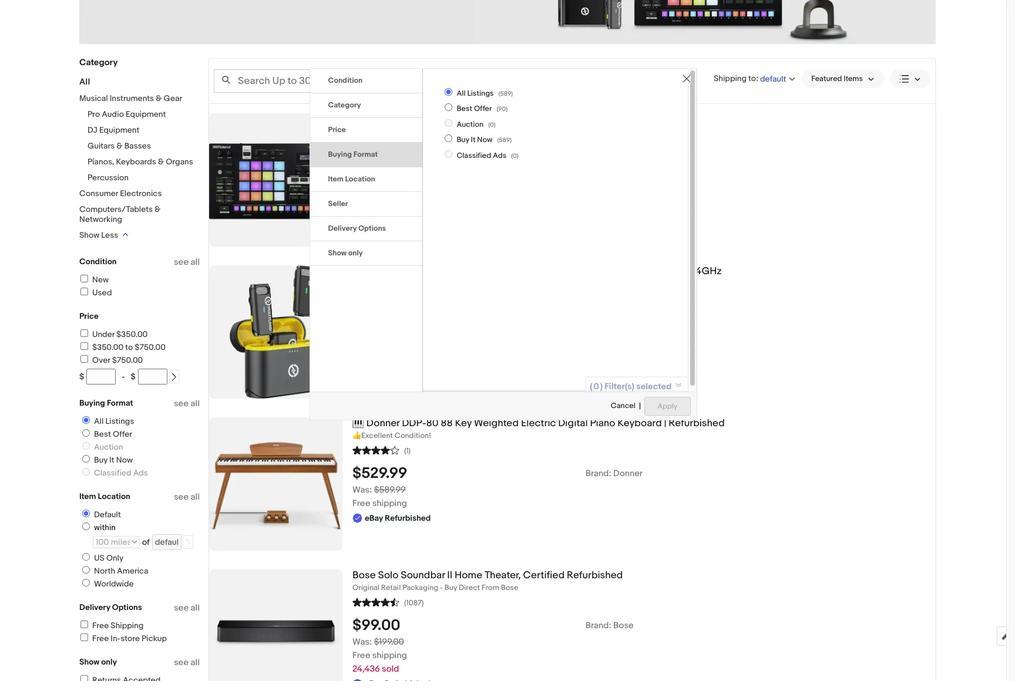 Task type: vqa. For each thing, say whether or not it's contained in the screenshot.


Task type: locate. For each thing, give the bounding box(es) containing it.
all listings up roland verselab mv-1 production studio refurbished
[[457, 89, 494, 98]]

was: down $99.00
[[353, 637, 372, 648]]

refurbished down watching
[[385, 170, 431, 180]]

)
[[511, 90, 513, 98], [506, 105, 508, 113], [494, 121, 496, 129], [510, 136, 512, 144], [517, 152, 519, 160]]

see for free shipping
[[174, 603, 189, 614]]

- down over $750.00
[[122, 372, 125, 382]]

item location up 'default'
[[79, 492, 130, 502]]

$350.00 up to
[[116, 330, 148, 340]]

listings
[[467, 89, 494, 98], [106, 417, 134, 427]]

verselab
[[387, 113, 427, 125]]

1 brand: from the top
[[586, 468, 611, 479]]

0 horizontal spatial 0
[[490, 121, 494, 129]]

show only
[[328, 249, 363, 258], [79, 658, 117, 668]]

1 vertical spatial buy it now radio
[[82, 455, 90, 463]]

0 vertical spatial shipping
[[372, 498, 407, 509]]

within radio
[[82, 523, 90, 531]]

0 horizontal spatial only
[[101, 658, 117, 668]]

auction right 1
[[457, 120, 484, 129]]

$350.00
[[116, 330, 148, 340], [92, 343, 124, 353]]

1 vertical spatial offer
[[113, 430, 132, 440]]

&
[[156, 93, 162, 103], [117, 141, 123, 151], [158, 157, 164, 167], [155, 204, 161, 214]]

donner inside 🎹 donner ddp-80 88 key weighted electric digital piano keyboard | refurbished 👍excellent condition!
[[367, 418, 400, 430]]

$ down over $750.00 checkbox on the bottom of page
[[79, 372, 84, 382]]

certified
[[523, 570, 565, 582]]

offer left ( 90 )
[[474, 104, 492, 114]]

donner for brand:
[[613, 468, 643, 479]]

US Only radio
[[82, 554, 90, 561]]

all up the best offer link
[[94, 417, 104, 427]]

1 horizontal spatial classified
[[457, 151, 491, 160]]

1 vertical spatial show
[[328, 249, 347, 258]]

auction link
[[78, 442, 125, 452]]

) for listings
[[511, 90, 513, 98]]

was:
[[353, 485, 372, 496], [353, 637, 372, 648]]

1 horizontal spatial classified ads
[[457, 151, 507, 160]]

5 see all button from the top
[[174, 658, 200, 669]]

was: down $529.99
[[353, 485, 372, 496]]

0 vertical spatial buy it now radio
[[445, 135, 453, 142]]

0 horizontal spatial buy it now
[[94, 455, 133, 465]]

original
[[353, 583, 380, 593]]

1 horizontal spatial all listings
[[457, 89, 494, 98]]

best for best offer radio
[[94, 430, 111, 440]]

free down $529.99
[[353, 498, 370, 509]]

🎹 donner ddp-80 88 key weighted electric digital piano keyboard | refurbished image
[[209, 418, 343, 551]]

price up under $350.00 option
[[79, 311, 99, 321]]

only down the in-
[[101, 658, 117, 668]]

see all for default
[[174, 492, 200, 503]]

1 see all button from the top
[[174, 257, 200, 268]]

best offer right best offer option
[[457, 104, 492, 114]]

all listings radio up best offer radio
[[82, 417, 90, 424]]

ads
[[493, 151, 507, 160], [133, 468, 148, 478]]

0 horizontal spatial bose
[[353, 570, 376, 582]]

1 horizontal spatial buying
[[328, 150, 352, 159]]

brand: donner was: $589.99 free shipping
[[353, 468, 643, 509]]

free shipping link
[[79, 621, 144, 631]]

it for the rightmost buy it now "radio"
[[471, 135, 476, 145]]

Free In-store Pickup checkbox
[[81, 634, 88, 642]]

0 vertical spatial location
[[345, 175, 375, 184]]

1 horizontal spatial item
[[328, 175, 344, 184]]

tab list
[[310, 69, 423, 266]]

0 vertical spatial ( 0 )
[[488, 121, 496, 129]]

1 shipping from the top
[[372, 498, 407, 509]]

656ft
[[661, 266, 685, 277]]

1 ebay from the top
[[365, 170, 383, 180]]

bose up original on the left
[[353, 570, 376, 582]]

0 vertical spatial now
[[477, 135, 493, 145]]

$750.00
[[135, 343, 166, 353], [112, 356, 143, 365]]

0 vertical spatial all listings
[[457, 89, 494, 98]]

roland verselab mv-1 production studio refurbished image
[[209, 113, 343, 247]]

1 horizontal spatial format
[[354, 150, 378, 159]]

1 vertical spatial location
[[98, 492, 130, 502]]

free up 24,436 at the left bottom
[[353, 650, 370, 662]]

( 589 ) up 90
[[499, 90, 513, 98]]

donner down 👍excellent condition! text box
[[613, 468, 643, 479]]

shipping
[[372, 498, 407, 509], [372, 650, 407, 662]]

2 shipping from the top
[[372, 650, 407, 662]]

buy down "ii"
[[445, 583, 457, 593]]

0 horizontal spatial offer
[[113, 430, 132, 440]]

delivery options up 'free shipping' link
[[79, 603, 142, 613]]

ebay down the hollyland at the top left
[[365, 308, 383, 318]]

3 see from the top
[[174, 492, 189, 503]]

1 horizontal spatial options
[[358, 224, 386, 233]]

close image
[[683, 75, 691, 83]]

0 vertical spatial best offer
[[457, 104, 492, 114]]

show only up the hollyland at the top left
[[328, 249, 363, 258]]

shipping inside brand: donner was: $589.99 free shipping
[[372, 498, 407, 509]]

condition up new
[[79, 257, 117, 267]]

4 see all button from the top
[[174, 603, 200, 614]]

offer
[[474, 104, 492, 114], [113, 430, 132, 440]]

delivery options
[[328, 224, 386, 233], [79, 603, 142, 613]]

(1) link
[[353, 445, 411, 456]]

2 vertical spatial buy
[[445, 583, 457, 593]]

format up all listings link
[[107, 398, 133, 408]]

classified ads
[[457, 151, 507, 160], [94, 468, 148, 478]]

ebay refurbished down '$589.99'
[[365, 513, 431, 523]]

category up roland
[[328, 100, 361, 110]]

( 589 ) down studio
[[497, 136, 512, 144]]

0 horizontal spatial ( 0 )
[[488, 121, 496, 129]]

0 vertical spatial listings
[[467, 89, 494, 98]]

1 horizontal spatial it
[[471, 135, 476, 145]]

0 vertical spatial item
[[328, 175, 344, 184]]

3 all from the top
[[191, 492, 200, 503]]

1 vertical spatial 589
[[499, 136, 510, 144]]

$350.00 up 'over $750.00' link
[[92, 343, 124, 353]]

buy it now for the rightmost buy it now "radio"
[[457, 135, 493, 145]]

show only up returns accepted option
[[79, 658, 117, 668]]

classified ads link
[[78, 468, 150, 478]]

classified ads down buy it now link
[[94, 468, 148, 478]]

refurbished down '$589.99'
[[385, 513, 431, 523]]

1 was: from the top
[[353, 485, 372, 496]]

best for best offer option
[[457, 104, 472, 114]]

2 see all from the top
[[174, 398, 200, 410]]

free in-store pickup link
[[79, 634, 167, 644]]

1 horizontal spatial all
[[94, 417, 104, 427]]

see all for free shipping
[[174, 603, 200, 614]]

1 horizontal spatial show only
[[328, 249, 363, 258]]

buy inside bose solo soundbar ii home theater, certified refurbished original retail packaging - buy direct from bose
[[445, 583, 457, 593]]

( down studio
[[511, 152, 513, 160]]

brand: inside brand: donner was: $589.99 free shipping
[[586, 468, 611, 479]]

options
[[358, 224, 386, 233], [112, 603, 142, 613]]

Free Shipping checkbox
[[81, 621, 88, 629]]

shipping for $199.00
[[372, 650, 407, 662]]

shipping inside brand: bose was: $199.00 free shipping 24,436 sold
[[372, 650, 407, 662]]

Apply submit
[[645, 397, 691, 416]]

0 vertical spatial item location
[[328, 175, 375, 184]]

( 90 )
[[497, 105, 508, 113]]

589 for buy it now
[[499, 136, 510, 144]]

0 horizontal spatial ads
[[133, 468, 148, 478]]

bose solo soundbar ii home theater, certified refurbished image
[[209, 587, 343, 682]]

589 up 90
[[500, 90, 511, 98]]

5 see all from the top
[[174, 658, 200, 669]]

0 horizontal spatial show only
[[79, 658, 117, 668]]

5 all from the top
[[191, 658, 200, 669]]

refurbished inside 🎹 donner ddp-80 88 key weighted electric digital piano keyboard | refurbished 👍excellent condition!
[[669, 418, 725, 430]]

( for best offer
[[497, 105, 498, 113]]

2 horizontal spatial bose
[[613, 620, 634, 632]]

show down seller
[[328, 249, 347, 258]]

buy it now down roland verselab mv-1 production studio refurbished
[[457, 135, 493, 145]]

0 vertical spatial buy
[[457, 135, 469, 145]]

0 vertical spatial -
[[122, 372, 125, 382]]

4 see from the top
[[174, 603, 189, 614]]

options up shipping
[[112, 603, 142, 613]]

0 horizontal spatial item
[[79, 492, 96, 502]]

price left roland
[[328, 125, 346, 135]]

it down roland verselab mv-1 production studio refurbished
[[471, 135, 476, 145]]

buying format down roland
[[328, 150, 378, 159]]

bose inside brand: bose was: $199.00 free shipping 24,436 sold
[[613, 620, 634, 632]]

refurbished inside bose solo soundbar ii home theater, certified refurbished original retail packaging - buy direct from bose
[[567, 570, 623, 582]]

shipping down $199.00
[[372, 650, 407, 662]]

1 horizontal spatial delivery options
[[328, 224, 386, 233]]

0 vertical spatial ( 589 )
[[499, 90, 513, 98]]

all listings
[[457, 89, 494, 98], [94, 417, 134, 427]]

tab list containing condition
[[310, 69, 423, 266]]

theater,
[[485, 570, 521, 582]]

now down production
[[477, 135, 493, 145]]

all up roland verselab mv-1 production studio refurbished
[[457, 89, 466, 98]]

classified down roland verselab mv-1 production studio refurbished
[[457, 151, 491, 160]]

all for free shipping
[[191, 603, 200, 614]]

noise
[[571, 266, 598, 277]]

2 was: from the top
[[353, 637, 372, 648]]

us only
[[94, 554, 123, 564]]

1 ebay refurbished from the top
[[365, 170, 431, 180]]

4 out of 5 stars image
[[353, 445, 400, 456]]

Auction radio
[[445, 119, 453, 127]]

donner up 👍excellent
[[367, 418, 400, 430]]

equipment down instruments
[[126, 109, 166, 119]]

2 $ from the left
[[131, 372, 136, 382]]

all listings up the best offer link
[[94, 417, 134, 427]]

best offer for best offer option
[[457, 104, 492, 114]]

2.4ghz
[[687, 266, 722, 277]]

Classified Ads radio
[[445, 150, 453, 158], [82, 468, 90, 476]]

used link
[[79, 288, 112, 298]]

it up classified ads link
[[109, 455, 114, 465]]

item location
[[328, 175, 375, 184], [79, 492, 130, 502]]

ebay for $529.99
[[365, 513, 383, 523]]

0 vertical spatial all
[[79, 76, 90, 88]]

show up returns accepted option
[[79, 658, 99, 668]]

instruments
[[110, 93, 154, 103]]

now for the rightmost buy it now "radio"
[[477, 135, 493, 145]]

$750.00 down $350.00 to $750.00
[[112, 356, 143, 365]]

1 see from the top
[[174, 257, 189, 268]]

buy
[[457, 135, 469, 145], [94, 455, 108, 465], [445, 583, 457, 593]]

0 vertical spatial format
[[354, 150, 378, 159]]

see all for new
[[174, 257, 200, 268]]

buy it now up classified ads link
[[94, 455, 133, 465]]

1 vertical spatial ebay
[[365, 308, 383, 318]]

( 589 ) for all listings
[[499, 90, 513, 98]]

pro
[[88, 109, 100, 119]]

1 vertical spatial only
[[101, 658, 117, 668]]

basses
[[124, 141, 151, 151]]

1 vertical spatial it
[[109, 455, 114, 465]]

North America radio
[[82, 566, 90, 574]]

see all
[[174, 257, 200, 268], [174, 398, 200, 410], [174, 492, 200, 503], [174, 603, 200, 614], [174, 658, 200, 669]]

2 see from the top
[[174, 398, 189, 410]]

1 vertical spatial best
[[94, 430, 111, 440]]

classified ads down production
[[457, 151, 507, 160]]

0 horizontal spatial classified
[[94, 468, 131, 478]]

listings up production
[[467, 89, 494, 98]]

percussion link
[[88, 173, 129, 183]]

0 horizontal spatial category
[[79, 57, 118, 68]]

ebay refurbished
[[365, 170, 431, 180], [365, 308, 431, 318], [365, 513, 431, 523]]

donner inside brand: donner was: $589.99 free shipping
[[613, 468, 643, 479]]

0 horizontal spatial best offer
[[94, 430, 132, 440]]

4 see all from the top
[[174, 603, 200, 614]]

ebay for $527.99
[[365, 170, 383, 180]]

3 ebay refurbished from the top
[[365, 513, 431, 523]]

default text field
[[152, 535, 181, 551]]

refurbished right studio
[[538, 113, 594, 125]]

0 left studio
[[490, 121, 494, 129]]

seller
[[328, 199, 348, 209]]

price
[[328, 125, 346, 135], [79, 311, 99, 321]]

0 horizontal spatial classified ads
[[94, 468, 148, 478]]

1 vertical spatial classified
[[94, 468, 131, 478]]

0 vertical spatial condition
[[328, 76, 363, 85]]

👍Excellent Condition! text field
[[353, 431, 935, 441]]

( up production
[[497, 105, 498, 113]]

1 horizontal spatial auction
[[457, 120, 484, 129]]

( 0 ) for classified ads
[[511, 152, 519, 160]]

( for buy it now
[[497, 136, 499, 144]]

0 for auction
[[490, 121, 494, 129]]

ads down buy it now link
[[133, 468, 148, 478]]

brand: inside brand: bose was: $199.00 free shipping 24,436 sold
[[586, 620, 611, 632]]

format down roland
[[354, 150, 378, 159]]

item location down 114
[[328, 175, 375, 184]]

ebay refurbished down watching
[[365, 170, 431, 180]]

buying left 114
[[328, 150, 352, 159]]

0 vertical spatial bose
[[353, 570, 376, 582]]

& down dj equipment link
[[117, 141, 123, 151]]

$ for minimum value text box
[[79, 372, 84, 382]]

2 all from the top
[[191, 398, 200, 410]]

3 ebay from the top
[[365, 513, 383, 523]]

buy it now radio down auction option
[[82, 455, 90, 463]]

cancel
[[611, 401, 636, 411]]

1 vertical spatial 0
[[513, 152, 517, 160]]

1 horizontal spatial buy it now
[[457, 135, 493, 145]]

hollyland lark m1 wireless lavalier microphone, noise cancellation 656ft 2.4ghz
[[353, 266, 722, 277]]

1 see all from the top
[[174, 257, 200, 268]]

ebay refurbished down lark
[[365, 308, 431, 318]]

0 vertical spatial show
[[79, 230, 99, 240]]

Under $350.00 checkbox
[[81, 330, 88, 337]]

0 horizontal spatial all
[[79, 76, 90, 88]]

it for buy it now "radio" to the left
[[109, 455, 114, 465]]

( 0 ) down studio
[[511, 152, 519, 160]]

1 $ from the left
[[79, 372, 84, 382]]

1 horizontal spatial best offer
[[457, 104, 492, 114]]

delivery down seller
[[328, 224, 357, 233]]

0 vertical spatial ebay
[[365, 170, 383, 180]]

category
[[79, 57, 118, 68], [328, 100, 361, 110]]

0 horizontal spatial $
[[79, 372, 84, 382]]

delivery up the free shipping option
[[79, 603, 110, 613]]

1 vertical spatial best offer
[[94, 430, 132, 440]]

ebay down '$589.99'
[[365, 513, 383, 523]]

was: inside brand: bose was: $199.00 free shipping 24,436 sold
[[353, 637, 372, 648]]

0 horizontal spatial price
[[79, 311, 99, 321]]

) for offer
[[506, 105, 508, 113]]

🎹
[[353, 418, 364, 430]]

1 horizontal spatial offer
[[474, 104, 492, 114]]

refurbished
[[538, 113, 594, 125], [385, 170, 431, 180], [385, 308, 431, 318], [669, 418, 725, 430], [385, 513, 431, 523], [567, 570, 623, 582]]

Buy It Now radio
[[445, 135, 453, 142], [82, 455, 90, 463]]

networking
[[79, 214, 122, 224]]

1 vertical spatial brand:
[[586, 620, 611, 632]]

0 horizontal spatial location
[[98, 492, 130, 502]]

now up classified ads link
[[116, 455, 133, 465]]

( for classified ads
[[511, 152, 513, 160]]

ebay down 114 watching
[[365, 170, 383, 180]]

1 horizontal spatial $
[[131, 372, 136, 382]]

bose down original retail packaging - buy direct from bose text box
[[613, 620, 634, 632]]

condition up roland
[[328, 76, 363, 85]]

ebay refurbished for $527.99
[[365, 170, 431, 180]]

0 horizontal spatial all listings
[[94, 417, 134, 427]]

589
[[500, 90, 511, 98], [499, 136, 510, 144]]

bose down theater,
[[501, 583, 519, 593]]

$ left the maximum value text field
[[131, 372, 136, 382]]

equipment up guitars & basses link on the left of the page
[[99, 125, 139, 135]]

packaging
[[403, 583, 438, 593]]

was: inside brand: donner was: $589.99 free shipping
[[353, 485, 372, 496]]

1 vertical spatial ebay refurbished
[[365, 308, 431, 318]]

0 vertical spatial buy it now
[[457, 135, 493, 145]]

musical
[[79, 93, 108, 103]]

0 vertical spatial $350.00
[[116, 330, 148, 340]]

1 vertical spatial format
[[107, 398, 133, 408]]

0 down studio
[[513, 152, 517, 160]]

best offer
[[457, 104, 492, 114], [94, 430, 132, 440]]

best up auction link
[[94, 430, 111, 440]]

1 horizontal spatial buying format
[[328, 150, 378, 159]]

see for default
[[174, 492, 189, 503]]

item
[[328, 175, 344, 184], [79, 492, 96, 502]]

1 horizontal spatial price
[[328, 125, 346, 135]]

condition
[[328, 76, 363, 85], [79, 257, 117, 267]]

all for new
[[191, 257, 200, 268]]

ads down production
[[493, 151, 507, 160]]

0 horizontal spatial item location
[[79, 492, 130, 502]]

offer down all listings link
[[113, 430, 132, 440]]

delivery options down seller
[[328, 224, 386, 233]]

was: for $199.00
[[353, 637, 372, 648]]

( 589 ) for buy it now
[[497, 136, 512, 144]]

digital
[[558, 418, 588, 430]]

0 vertical spatial $750.00
[[135, 343, 166, 353]]

1 vertical spatial shipping
[[372, 650, 407, 662]]

4 all from the top
[[191, 603, 200, 614]]

item up "default" radio
[[79, 492, 96, 502]]

format
[[354, 150, 378, 159], [107, 398, 133, 408]]

( left studio
[[488, 121, 490, 129]]

0 vertical spatial was:
[[353, 485, 372, 496]]

category up "musical"
[[79, 57, 118, 68]]

all for default
[[191, 492, 200, 503]]

👍excellent
[[353, 431, 393, 441]]

90
[[498, 105, 506, 113]]

auction for auction option
[[94, 442, 123, 452]]

- right packaging
[[440, 583, 443, 593]]

1 all from the top
[[191, 257, 200, 268]]

refurbished up original retail packaging - buy direct from bose text box
[[567, 570, 623, 582]]

- inside bose solo soundbar ii home theater, certified refurbished original retail packaging - buy direct from bose
[[440, 583, 443, 593]]

buying up all listings link
[[79, 398, 105, 408]]

all up "musical"
[[79, 76, 90, 88]]

lavalier
[[475, 266, 509, 277]]

0 horizontal spatial classified ads radio
[[82, 468, 90, 476]]

0 vertical spatial 0
[[490, 121, 494, 129]]

condition!
[[395, 431, 431, 441]]

589 down studio
[[499, 136, 510, 144]]

|
[[664, 418, 667, 430]]

classified ads radio down auction radio
[[445, 150, 453, 158]]

Over $750.00 checkbox
[[81, 356, 88, 363]]

classified
[[457, 151, 491, 160], [94, 468, 131, 478]]

auction for auction radio
[[457, 120, 484, 129]]

delivery options inside tab list
[[328, 224, 386, 233]]

refurbished right the | at the bottom
[[669, 418, 725, 430]]

2 brand: from the top
[[586, 620, 611, 632]]

buy down roland verselab mv-1 production studio refurbished
[[457, 135, 469, 145]]

1 horizontal spatial item location
[[328, 175, 375, 184]]

of
[[142, 538, 150, 548]]

$750.00 right to
[[135, 343, 166, 353]]

3 see all from the top
[[174, 492, 200, 503]]

All Listings radio
[[445, 88, 453, 96], [82, 417, 90, 424]]

1 vertical spatial was:
[[353, 637, 372, 648]]

80
[[426, 418, 439, 430]]

$529.99
[[353, 465, 407, 483]]

over $750.00
[[92, 356, 143, 365]]

0 vertical spatial equipment
[[126, 109, 166, 119]]

3 see all button from the top
[[174, 492, 200, 503]]

options up the hollyland at the top left
[[358, 224, 386, 233]]

1 vertical spatial classified ads
[[94, 468, 148, 478]]

589 for all listings
[[500, 90, 511, 98]]

classified down buy it now link
[[94, 468, 131, 478]]

best offer down all listings link
[[94, 430, 132, 440]]

0
[[490, 121, 494, 129], [513, 152, 517, 160]]

🎹 donner ddp-80 88 key weighted electric digital piano keyboard | refurbished 👍excellent condition!
[[353, 418, 725, 441]]

1 vertical spatial condition
[[79, 257, 117, 267]]

New checkbox
[[81, 275, 88, 283]]

item up seller
[[328, 175, 344, 184]]

musical instruments & gear link
[[79, 93, 182, 103]]

0 vertical spatial 589
[[500, 90, 511, 98]]

1 vertical spatial show only
[[79, 658, 117, 668]]

2 see all button from the top
[[174, 398, 200, 410]]

0 vertical spatial only
[[348, 249, 363, 258]]

Default radio
[[82, 510, 90, 518]]

( for all listings
[[499, 90, 500, 98]]

auction up buy it now link
[[94, 442, 123, 452]]

submit price range image
[[170, 373, 178, 381]]

Best Offer radio
[[445, 104, 453, 111]]

dj
[[88, 125, 97, 135]]

donner
[[367, 418, 400, 430], [613, 468, 643, 479]]

0 horizontal spatial buying
[[79, 398, 105, 408]]



Task type: describe. For each thing, give the bounding box(es) containing it.
2 vertical spatial show
[[79, 658, 99, 668]]

$527.99
[[353, 134, 406, 153]]

all musical instruments & gear pro audio equipment dj equipment guitars & basses pianos, keyboards & organs percussion consumer electronics computers/tablets & networking show less
[[79, 76, 193, 240]]

0 vertical spatial buying format
[[328, 150, 378, 159]]

1 vertical spatial all listings radio
[[82, 417, 90, 424]]

to
[[125, 343, 133, 353]]

see all button for all listings
[[174, 398, 200, 410]]

best offer for best offer radio
[[94, 430, 132, 440]]

ii
[[447, 570, 453, 582]]

$199.00
[[374, 637, 404, 648]]

Returns Accepted checkbox
[[81, 676, 88, 682]]

1 horizontal spatial condition
[[328, 76, 363, 85]]

keyboard
[[618, 418, 662, 430]]

( for auction
[[488, 121, 490, 129]]

all inside all musical instruments & gear pro audio equipment dj equipment guitars & basses pianos, keyboards & organs percussion consumer electronics computers/tablets & networking show less
[[79, 76, 90, 88]]

0 vertical spatial classified
[[457, 151, 491, 160]]

within
[[94, 523, 116, 533]]

piano
[[590, 418, 615, 430]]

1 vertical spatial $350.00
[[92, 343, 124, 353]]

organs
[[166, 157, 193, 167]]

cancel button
[[610, 397, 636, 417]]

hollyland
[[353, 266, 395, 277]]

0 horizontal spatial options
[[112, 603, 142, 613]]

0 vertical spatial category
[[79, 57, 118, 68]]

from
[[482, 583, 499, 593]]

shipping for $589.99
[[372, 498, 407, 509]]

under $350.00
[[92, 330, 148, 340]]

free in-store pickup
[[92, 634, 167, 644]]

see for new
[[174, 257, 189, 268]]

1 vertical spatial buying
[[79, 398, 105, 408]]

) for it
[[510, 136, 512, 144]]

production
[[453, 113, 504, 125]]

soundbar
[[401, 570, 445, 582]]

us only link
[[78, 554, 126, 564]]

gear
[[164, 93, 182, 103]]

1 vertical spatial price
[[79, 311, 99, 321]]

& down 'electronics' on the left of the page
[[155, 204, 161, 214]]

brand: for donner
[[586, 468, 611, 479]]

go image
[[184, 539, 192, 547]]

1 vertical spatial $750.00
[[112, 356, 143, 365]]

$ for the maximum value text field
[[131, 372, 136, 382]]

electronics
[[120, 189, 162, 199]]

home
[[455, 570, 482, 582]]

less
[[101, 230, 118, 240]]

0 horizontal spatial buy it now radio
[[82, 455, 90, 463]]

free right the free shipping option
[[92, 621, 109, 631]]

2 ebay refurbished from the top
[[365, 308, 431, 318]]

consumer electronics link
[[79, 189, 162, 199]]

key
[[455, 418, 472, 430]]

dj equipment link
[[88, 125, 139, 135]]

hollyland lark m1 wireless lavalier microphone, noise cancellation 656ft 2.4ghz image
[[230, 266, 322, 399]]

0 for classified ads
[[513, 152, 517, 160]]

0 horizontal spatial listings
[[106, 417, 134, 427]]

watching
[[366, 154, 402, 166]]

m1
[[419, 266, 431, 277]]

0 horizontal spatial condition
[[79, 257, 117, 267]]

& left organs
[[158, 157, 164, 167]]

( 0 ) for auction
[[488, 121, 496, 129]]

buy it now link
[[78, 455, 135, 465]]

buy it now for buy it now "radio" to the left
[[94, 455, 133, 465]]

hollyland lark m1 wireless lavalier microphone, noise cancellation 656ft 2.4ghz link
[[353, 266, 935, 278]]

computers/tablets
[[79, 204, 153, 214]]

$350.00 to $750.00 link
[[79, 343, 166, 353]]

brand: for bose
[[586, 620, 611, 632]]

retail
[[381, 583, 401, 593]]

5 see from the top
[[174, 658, 189, 669]]

north america link
[[78, 566, 151, 576]]

1 vertical spatial all
[[457, 89, 466, 98]]

0 horizontal spatial delivery
[[79, 603, 110, 613]]

0 vertical spatial classified ads radio
[[445, 150, 453, 158]]

Original Retail Packaging - Buy Direct From Bose text field
[[353, 583, 935, 593]]

Auction radio
[[82, 442, 90, 450]]

1 vertical spatial equipment
[[99, 125, 139, 135]]

1 vertical spatial item
[[79, 492, 96, 502]]

studio
[[506, 113, 536, 125]]

(1)
[[404, 446, 411, 456]]

free shipping
[[92, 621, 144, 631]]

under $350.00 link
[[79, 330, 148, 340]]

0 horizontal spatial buying format
[[79, 398, 133, 408]]

1 vertical spatial delivery options
[[79, 603, 142, 613]]

free inside brand: donner was: $589.99 free shipping
[[353, 498, 370, 509]]

refurbished down lark
[[385, 308, 431, 318]]

free left the in-
[[92, 634, 109, 644]]

bose solo soundbar ii home theater, certified refurbished original retail packaging - buy direct from bose
[[353, 570, 623, 593]]

offer for best offer option
[[474, 104, 492, 114]]

ddp-
[[402, 418, 426, 430]]

weighted
[[474, 418, 519, 430]]

1 horizontal spatial location
[[345, 175, 375, 184]]

see all for all listings
[[174, 398, 200, 410]]

4.5 out of 5 stars image
[[353, 597, 400, 608]]

was: for $589.99
[[353, 485, 372, 496]]

Used checkbox
[[81, 288, 88, 296]]

show inside all musical instruments & gear pro audio equipment dj equipment guitars & basses pianos, keyboards & organs percussion consumer electronics computers/tablets & networking show less
[[79, 230, 99, 240]]

2 vertical spatial all
[[94, 417, 104, 427]]

now for buy it now "radio" to the left
[[116, 455, 133, 465]]

Maximum Value text field
[[138, 369, 167, 385]]

1 horizontal spatial all listings radio
[[445, 88, 453, 96]]

$350.00 to $750.00 checkbox
[[81, 343, 88, 350]]

north america
[[94, 566, 148, 576]]

computers/tablets & networking link
[[79, 204, 161, 224]]

over $750.00 link
[[79, 356, 143, 365]]

0 vertical spatial options
[[358, 224, 386, 233]]

brand: bose was: $199.00 free shipping 24,436 sold
[[353, 620, 634, 675]]

new
[[92, 275, 109, 285]]

pickup
[[142, 634, 167, 644]]

1 horizontal spatial buy it now radio
[[445, 135, 453, 142]]

(1087) link
[[353, 597, 424, 608]]

see for all listings
[[174, 398, 189, 410]]

1 vertical spatial ads
[[133, 468, 148, 478]]

🎹 donner ddp-80 88 key weighted electric digital piano keyboard | refurbished link
[[353, 418, 935, 430]]

(1087)
[[404, 599, 424, 608]]

bose solo soundbar ii home theater, certified refurbished link
[[353, 570, 935, 582]]

all listings link
[[78, 417, 137, 427]]

$99.00
[[353, 617, 401, 635]]

under
[[92, 330, 115, 340]]

roland verselab mv-1 production studio refurbished link
[[353, 113, 935, 126]]

guitars & basses link
[[88, 141, 151, 151]]

see all button for new
[[174, 257, 200, 268]]

1 horizontal spatial listings
[[467, 89, 494, 98]]

1 horizontal spatial bose
[[501, 583, 519, 593]]

Worldwide radio
[[82, 579, 90, 587]]

0 horizontal spatial -
[[122, 372, 125, 382]]

Minimum Value text field
[[86, 369, 116, 385]]

lark
[[398, 266, 417, 277]]

all for all listings
[[191, 398, 200, 410]]

0 vertical spatial buying
[[328, 150, 352, 159]]

114
[[353, 154, 364, 166]]

sold
[[382, 664, 399, 675]]

new link
[[79, 275, 109, 285]]

roland verselab mv-1 production studio refurbished
[[353, 113, 594, 125]]

offer for best offer radio
[[113, 430, 132, 440]]

1 horizontal spatial delivery
[[328, 224, 357, 233]]

worldwide link
[[78, 579, 136, 589]]

us
[[94, 554, 104, 564]]

donner for 🎹
[[367, 418, 400, 430]]

percussion
[[88, 173, 129, 183]]

see all button for default
[[174, 492, 200, 503]]

1 vertical spatial classified ads radio
[[82, 468, 90, 476]]

free inside brand: bose was: $199.00 free shipping 24,436 sold
[[353, 650, 370, 662]]

pro audio equipment link
[[88, 109, 166, 119]]

consumer
[[79, 189, 118, 199]]

1 horizontal spatial only
[[348, 249, 363, 258]]

0 vertical spatial ads
[[493, 151, 507, 160]]

pianos,
[[88, 157, 114, 167]]

default link
[[78, 510, 123, 520]]

0 vertical spatial show only
[[328, 249, 363, 258]]

buy for the rightmost buy it now "radio"
[[457, 135, 469, 145]]

north
[[94, 566, 115, 576]]

cancellation
[[600, 266, 658, 277]]

pianos, keyboards & organs link
[[88, 157, 193, 167]]

) for ads
[[517, 152, 519, 160]]

buy for buy it now "radio" to the left
[[94, 455, 108, 465]]

worldwide
[[94, 579, 134, 589]]

0 vertical spatial price
[[328, 125, 346, 135]]

see all button for free shipping
[[174, 603, 200, 614]]

& left gear
[[156, 93, 162, 103]]

mv-
[[429, 113, 448, 125]]

ebay refurbished for $529.99
[[365, 513, 431, 523]]

Best Offer radio
[[82, 430, 90, 437]]

1 horizontal spatial category
[[328, 100, 361, 110]]

default
[[94, 510, 121, 520]]

only
[[106, 554, 123, 564]]

$350.00 to $750.00
[[92, 343, 166, 353]]

2 ebay from the top
[[365, 308, 383, 318]]

show less button
[[79, 230, 128, 240]]



